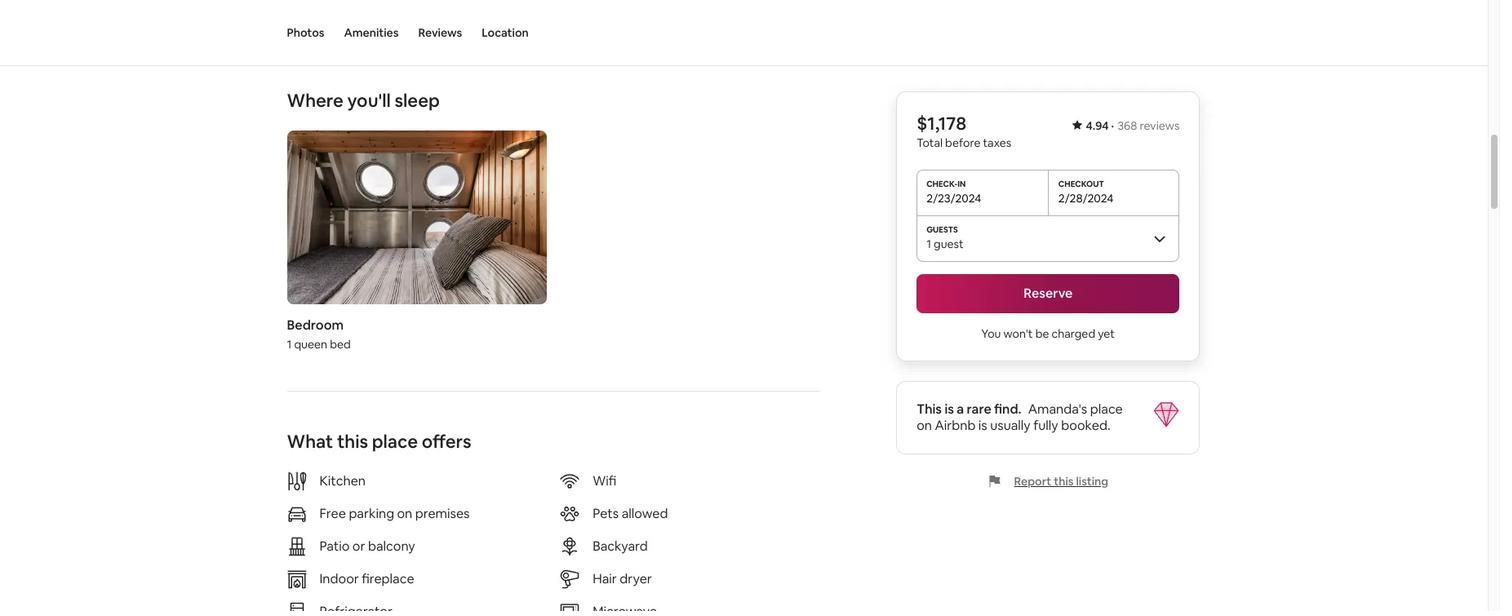 Task type: vqa. For each thing, say whether or not it's contained in the screenshot.
4.94 on the right top of page
yes



Task type: locate. For each thing, give the bounding box(es) containing it.
this
[[337, 430, 368, 453], [1054, 474, 1074, 489]]

offers
[[422, 430, 472, 453]]

reviews
[[1140, 118, 1180, 133]]

before
[[945, 136, 981, 150]]

1 guest button
[[917, 216, 1180, 261]]

report this listing
[[1014, 474, 1109, 489]]

amanda's place on airbnb is usually fully booked.
[[917, 401, 1123, 434]]

backyard
[[593, 538, 648, 555]]

total
[[917, 136, 943, 150]]

where
[[287, 89, 344, 112]]

on
[[917, 417, 932, 434], [397, 505, 412, 522]]

1 vertical spatial 1
[[287, 337, 292, 352]]

reserve
[[1024, 285, 1073, 302]]

bedroom image
[[287, 131, 547, 304], [287, 131, 547, 304]]

is left a
[[945, 401, 954, 418]]

0 vertical spatial 1
[[927, 237, 931, 251]]

amenities
[[344, 25, 399, 40]]

pets
[[593, 505, 619, 522]]

a
[[957, 401, 964, 418]]

where you'll sleep region
[[280, 89, 827, 358]]

free
[[320, 505, 346, 522]]

·
[[1112, 118, 1114, 133]]

1 horizontal spatial this
[[1054, 474, 1074, 489]]

is
[[945, 401, 954, 418], [979, 417, 988, 434]]

1 left queen
[[287, 337, 292, 352]]

hair dryer
[[593, 571, 652, 588]]

1 horizontal spatial is
[[979, 417, 988, 434]]

1 inside bedroom 1 queen bed
[[287, 337, 292, 352]]

1
[[927, 237, 931, 251], [287, 337, 292, 352]]

place right the amanda's
[[1091, 401, 1123, 418]]

this up kitchen
[[337, 430, 368, 453]]

place
[[1091, 401, 1123, 418], [372, 430, 418, 453]]

1 vertical spatial place
[[372, 430, 418, 453]]

you won't be charged yet
[[982, 327, 1115, 341]]

yet
[[1098, 327, 1115, 341]]

parking
[[349, 505, 394, 522]]

bedroom 1 queen bed
[[287, 317, 351, 352]]

1 vertical spatial on
[[397, 505, 412, 522]]

be
[[1036, 327, 1049, 341]]

fireplace
[[362, 571, 414, 588]]

0 horizontal spatial this
[[337, 430, 368, 453]]

amanda's
[[1028, 401, 1088, 418]]

reserve button
[[917, 274, 1180, 313]]

free parking on premises
[[320, 505, 470, 522]]

is left "usually"
[[979, 417, 988, 434]]

0 horizontal spatial on
[[397, 505, 412, 522]]

1 horizontal spatial place
[[1091, 401, 1123, 418]]

2/28/2024
[[1059, 191, 1114, 206]]

0 vertical spatial this
[[337, 430, 368, 453]]

$1,178 total before taxes
[[917, 112, 1012, 150]]

1 left guest
[[927, 237, 931, 251]]

0 horizontal spatial place
[[372, 430, 418, 453]]

kitchen
[[320, 473, 366, 490]]

0 vertical spatial on
[[917, 417, 932, 434]]

0 horizontal spatial 1
[[287, 337, 292, 352]]

368
[[1118, 118, 1138, 133]]

on right parking
[[397, 505, 412, 522]]

usually
[[990, 417, 1031, 434]]

place left offers on the bottom left of the page
[[372, 430, 418, 453]]

1 horizontal spatial on
[[917, 417, 932, 434]]

on inside amanda's place on airbnb is usually fully booked.
[[917, 417, 932, 434]]

on left airbnb
[[917, 417, 932, 434]]

this left listing
[[1054, 474, 1074, 489]]

1 vertical spatial this
[[1054, 474, 1074, 489]]

0 vertical spatial place
[[1091, 401, 1123, 418]]

1 horizontal spatial 1
[[927, 237, 931, 251]]



Task type: describe. For each thing, give the bounding box(es) containing it.
fully
[[1034, 417, 1059, 434]]

guest
[[934, 237, 964, 251]]

taxes
[[983, 136, 1012, 150]]

what this place offers
[[287, 430, 472, 453]]

photos button
[[287, 0, 324, 65]]

what
[[287, 430, 333, 453]]

1 guest
[[927, 237, 964, 251]]

this for report
[[1054, 474, 1074, 489]]

this
[[917, 401, 942, 418]]

sleep
[[395, 89, 440, 112]]

pets allowed
[[593, 505, 668, 522]]

is inside amanda's place on airbnb is usually fully booked.
[[979, 417, 988, 434]]

queen
[[294, 337, 327, 352]]

this is a rare find.
[[917, 401, 1022, 418]]

4.94
[[1086, 118, 1109, 133]]

$1,178
[[917, 112, 967, 135]]

you
[[982, 327, 1001, 341]]

listing
[[1076, 474, 1109, 489]]

indoor fireplace
[[320, 571, 414, 588]]

won't
[[1004, 327, 1033, 341]]

1 inside 1 guest dropdown button
[[927, 237, 931, 251]]

bed
[[330, 337, 351, 352]]

balcony
[[368, 538, 415, 555]]

place inside amanda's place on airbnb is usually fully booked.
[[1091, 401, 1123, 418]]

allowed
[[622, 505, 668, 522]]

amenities button
[[344, 0, 399, 65]]

this for what
[[337, 430, 368, 453]]

patio or balcony
[[320, 538, 415, 555]]

dryer
[[620, 571, 652, 588]]

2/23/2024
[[927, 191, 982, 206]]

location button
[[482, 0, 529, 65]]

on for premises
[[397, 505, 412, 522]]

report
[[1014, 474, 1052, 489]]

reviews button
[[418, 0, 462, 65]]

0 horizontal spatial is
[[945, 401, 954, 418]]

you'll
[[347, 89, 391, 112]]

premises
[[415, 505, 470, 522]]

find.
[[994, 401, 1022, 418]]

bedroom
[[287, 317, 344, 334]]

hair
[[593, 571, 617, 588]]

4.94 · 368 reviews
[[1086, 118, 1180, 133]]

on for airbnb
[[917, 417, 932, 434]]

or
[[353, 538, 365, 555]]

location
[[482, 25, 529, 40]]

wifi
[[593, 473, 617, 490]]

report this listing button
[[988, 474, 1109, 489]]

airbnb
[[935, 417, 976, 434]]

charged
[[1052, 327, 1096, 341]]

indoor
[[320, 571, 359, 588]]

rare
[[967, 401, 992, 418]]

photos
[[287, 25, 324, 40]]

patio
[[320, 538, 350, 555]]

where you'll sleep
[[287, 89, 440, 112]]

booked.
[[1061, 417, 1111, 434]]

reviews
[[418, 25, 462, 40]]



